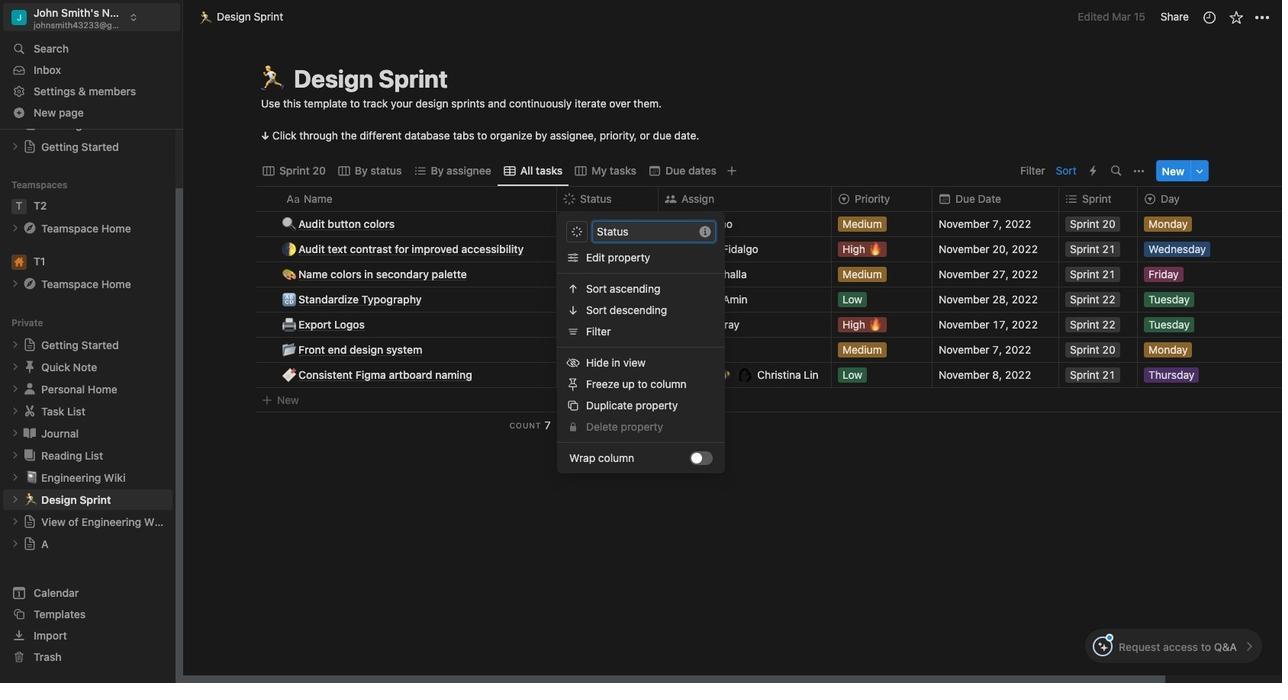 Task type: vqa. For each thing, say whether or not it's contained in the screenshot.
3rd tab from right
yes



Task type: describe. For each thing, give the bounding box(es) containing it.
🌓 image
[[282, 241, 296, 258]]

4 tab from the left
[[497, 161, 569, 182]]

2 tab from the left
[[332, 161, 408, 182]]

1 vertical spatial 🏃 image
[[259, 61, 286, 97]]

🖨 image
[[282, 316, 296, 334]]

🔠 image
[[282, 291, 296, 309]]

🔥 image for 🖨 "image"
[[868, 315, 882, 333]]

🔍 image
[[282, 216, 296, 233]]

6 tab from the left
[[643, 161, 723, 182]]

favorite image
[[1228, 10, 1244, 25]]

🔥 image for 🌓 image
[[868, 240, 882, 257]]

3 tab from the left
[[408, 161, 497, 182]]

t image
[[11, 199, 27, 214]]

🎨 image
[[282, 266, 296, 283]]



Task type: locate. For each thing, give the bounding box(es) containing it.
menu item
[[560, 417, 722, 438]]

create and view automations image
[[1090, 166, 1097, 177]]

1 🔥 image from the top
[[868, 240, 882, 257]]

🔥 image
[[868, 240, 882, 257], [868, 315, 882, 333]]

📂 image
[[282, 341, 296, 359]]

🔖 image
[[282, 367, 296, 384]]

tab list
[[256, 156, 1016, 187]]

1 horizontal spatial 🏃 image
[[259, 61, 286, 97]]

updates image
[[1202, 10, 1217, 25]]

tab
[[256, 161, 332, 182], [332, 161, 408, 182], [408, 161, 497, 182], [497, 161, 569, 182], [569, 161, 643, 182], [643, 161, 723, 182]]

0 vertical spatial 🏃 image
[[199, 8, 213, 26]]

menu
[[557, 212, 725, 474]]

1 tab from the left
[[256, 161, 332, 182]]

🏃 image
[[199, 8, 213, 26], [259, 61, 286, 97]]

5 tab from the left
[[569, 161, 643, 182]]

0 vertical spatial 🔥 image
[[868, 240, 882, 257]]

0 horizontal spatial 🏃 image
[[199, 8, 213, 26]]

Property name text field
[[597, 225, 693, 240]]

1 vertical spatial 🔥 image
[[868, 315, 882, 333]]

2 🔥 image from the top
[[868, 315, 882, 333]]



